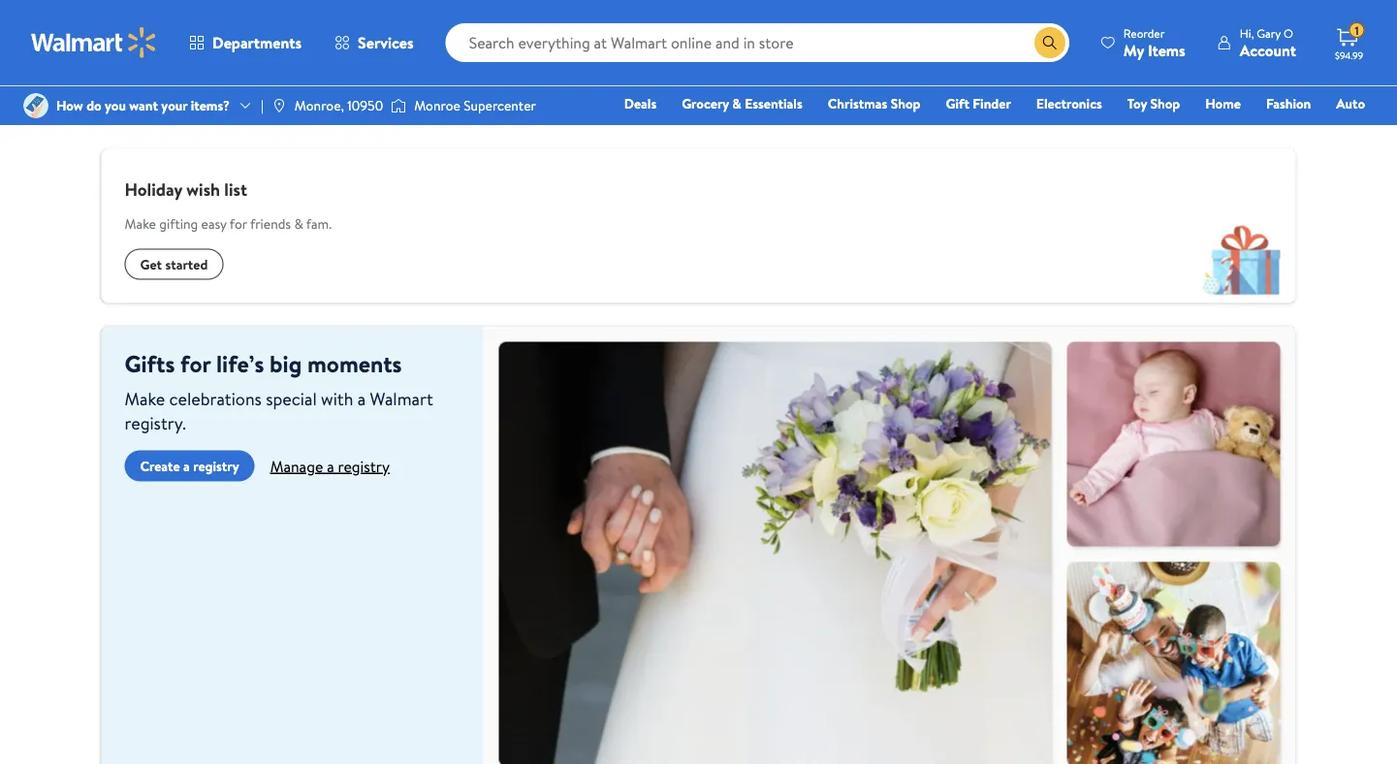 Task type: locate. For each thing, give the bounding box(es) containing it.
deals link
[[616, 93, 665, 114]]

registry right manage
[[338, 455, 390, 477]]

gary
[[1257, 25, 1281, 41]]

for
[[230, 214, 247, 233], [180, 348, 211, 380]]

christmas
[[828, 94, 888, 113]]

finder
[[973, 94, 1011, 113]]

reorder my items
[[1124, 25, 1186, 61]]

shop up registry link
[[1150, 94, 1180, 113]]

2 make from the top
[[125, 386, 165, 411]]

0 horizontal spatial for
[[180, 348, 211, 380]]

create
[[140, 456, 180, 475]]

a right create
[[183, 456, 190, 475]]

 image left how
[[23, 93, 48, 118]]

auto registry
[[1142, 94, 1365, 140]]

0 vertical spatial for
[[230, 214, 247, 233]]

1 vertical spatial make
[[125, 386, 165, 411]]

get started
[[140, 254, 208, 273]]

a for create a registry
[[183, 456, 190, 475]]

registry
[[1142, 121, 1191, 140]]

one debit link
[[1208, 120, 1291, 141]]

for right easy
[[230, 214, 247, 233]]

1 horizontal spatial registry
[[338, 455, 390, 477]]

a
[[358, 386, 366, 411], [327, 455, 334, 477], [183, 456, 190, 475]]

gifts for life's big moments make celebrations special with a walmart registry.
[[125, 348, 433, 435]]

big
[[270, 348, 302, 380]]

create a registry
[[140, 456, 239, 475]]

christmas shop
[[828, 94, 921, 113]]

list
[[224, 177, 247, 201]]

1 horizontal spatial for
[[230, 214, 247, 233]]

toy shop link
[[1119, 93, 1189, 114]]

gifting
[[159, 214, 198, 233]]

want
[[129, 96, 158, 115]]

 image right |
[[271, 98, 287, 113]]

registry for create a registry
[[193, 456, 239, 475]]

2 shop from the left
[[1150, 94, 1180, 113]]

electronics
[[1036, 94, 1102, 113]]

account
[[1240, 39, 1296, 61]]

0 vertical spatial make
[[125, 214, 156, 233]]

celebrations
[[169, 386, 262, 411]]

hi,
[[1240, 25, 1254, 41]]

registry right create
[[193, 456, 239, 475]]

walmart
[[370, 386, 433, 411]]

a inside button
[[183, 456, 190, 475]]

make
[[125, 214, 156, 233], [125, 386, 165, 411]]

hi, gary o account
[[1240, 25, 1296, 61]]

services
[[358, 32, 414, 53]]

o
[[1284, 25, 1293, 41]]

0 horizontal spatial registry
[[193, 456, 239, 475]]

one
[[1217, 121, 1246, 140]]

make down holiday
[[125, 214, 156, 233]]

1 vertical spatial for
[[180, 348, 211, 380]]

gift finder
[[946, 94, 1011, 113]]

make inside gifts for life's big moments make celebrations special with a walmart registry.
[[125, 386, 165, 411]]

registry inside button
[[193, 456, 239, 475]]

easy
[[201, 214, 227, 233]]

grocery & essentials link
[[673, 93, 811, 114]]

registry.
[[125, 411, 186, 435]]

$94.99
[[1335, 48, 1364, 62]]

1 horizontal spatial shop
[[1150, 94, 1180, 113]]

toy shop
[[1128, 94, 1180, 113]]

supercenter
[[464, 96, 536, 115]]

 image
[[23, 93, 48, 118], [391, 96, 406, 115], [271, 98, 287, 113]]

10950
[[347, 96, 383, 115]]

 image for how do you want your items?
[[23, 93, 48, 118]]

& left "fam."
[[294, 214, 303, 233]]

1 shop from the left
[[891, 94, 921, 113]]

make down gifts
[[125, 386, 165, 411]]

items?
[[191, 96, 230, 115]]

search icon image
[[1042, 35, 1058, 50]]

with
[[321, 386, 353, 411]]

monroe
[[414, 96, 460, 115]]

Search search field
[[446, 23, 1069, 62]]

how
[[56, 96, 83, 115]]

a right with
[[358, 386, 366, 411]]

1 horizontal spatial &
[[732, 94, 742, 113]]

shop inside the toy shop 'link'
[[1150, 94, 1180, 113]]

1 horizontal spatial a
[[327, 455, 334, 477]]

registry for manage a registry
[[338, 455, 390, 477]]

a for manage a registry
[[327, 455, 334, 477]]

get started button
[[125, 249, 223, 280]]

registry
[[338, 455, 390, 477], [193, 456, 239, 475]]

 image for monroe, 10950
[[271, 98, 287, 113]]

home link
[[1197, 93, 1250, 114]]

electronics link
[[1028, 93, 1111, 114]]

1 vertical spatial &
[[294, 214, 303, 233]]

a right manage
[[327, 455, 334, 477]]

make gifting easy for friends & fam.
[[125, 214, 332, 233]]

shop
[[891, 94, 921, 113], [1150, 94, 1180, 113]]

moments
[[307, 348, 402, 380]]

 image for monroe supercenter
[[391, 96, 406, 115]]

& right grocery
[[732, 94, 742, 113]]

shop inside christmas shop link
[[891, 94, 921, 113]]

fashion link
[[1258, 93, 1320, 114]]

shop right christmas
[[891, 94, 921, 113]]

&
[[732, 94, 742, 113], [294, 214, 303, 233]]

2 horizontal spatial a
[[358, 386, 366, 411]]

fam.
[[306, 214, 332, 233]]

monroe supercenter
[[414, 96, 536, 115]]

0 horizontal spatial shop
[[891, 94, 921, 113]]

 image right 10950
[[391, 96, 406, 115]]

holiday wish list
[[125, 177, 247, 201]]

1
[[1355, 22, 1359, 38]]

items
[[1148, 39, 1186, 61]]

reorder
[[1124, 25, 1165, 41]]

0 horizontal spatial a
[[183, 456, 190, 475]]

2 horizontal spatial  image
[[391, 96, 406, 115]]

0 horizontal spatial  image
[[23, 93, 48, 118]]

for up celebrations
[[180, 348, 211, 380]]

1 horizontal spatial  image
[[271, 98, 287, 113]]

debit
[[1249, 121, 1282, 140]]

grocery
[[682, 94, 729, 113]]

auto
[[1337, 94, 1365, 113]]



Task type: vqa. For each thing, say whether or not it's contained in the screenshot.
2nd Alexandria Store Store details IMAGE from the bottom
no



Task type: describe. For each thing, give the bounding box(es) containing it.
holiday
[[125, 177, 182, 201]]

home
[[1206, 94, 1241, 113]]

gift finder link
[[937, 93, 1020, 114]]

|
[[261, 96, 264, 115]]

essentials
[[745, 94, 803, 113]]

monroe, 10950
[[295, 96, 383, 115]]

started
[[165, 254, 208, 273]]

deals
[[624, 94, 657, 113]]

auto link
[[1328, 93, 1374, 114]]

christmas shop link
[[819, 93, 929, 114]]

a inside gifts for life's big moments make celebrations special with a walmart registry.
[[358, 386, 366, 411]]

gift
[[946, 94, 970, 113]]

gifts for life's big moments. make celebrations special with a walmart registry. create your registry. manage a registry. image
[[483, 326, 1296, 764]]

you
[[105, 96, 126, 115]]

manage a registry link
[[270, 455, 390, 477]]

special
[[266, 386, 317, 411]]

gifts
[[125, 348, 175, 380]]

how do you want your items?
[[56, 96, 230, 115]]

do
[[86, 96, 102, 115]]

for inside gifts for life's big moments make celebrations special with a walmart registry.
[[180, 348, 211, 380]]

1 make from the top
[[125, 214, 156, 233]]

your
[[161, 96, 187, 115]]

shop for toy shop
[[1150, 94, 1180, 113]]

holiday wish list. make gifting easy for friends & fam. get started. image
[[1189, 196, 1296, 303]]

0 vertical spatial &
[[732, 94, 742, 113]]

manage
[[270, 455, 323, 477]]

walmart image
[[31, 27, 157, 58]]

fashion
[[1266, 94, 1311, 113]]

departments
[[212, 32, 302, 53]]

grocery & essentials
[[682, 94, 803, 113]]

manage a registry
[[270, 455, 390, 477]]

walmart+
[[1307, 121, 1365, 140]]

walmart+ link
[[1299, 120, 1374, 141]]

friends
[[250, 214, 291, 233]]

get
[[140, 254, 162, 273]]

services button
[[318, 19, 430, 66]]

my
[[1124, 39, 1144, 61]]

shop for christmas shop
[[891, 94, 921, 113]]

life's
[[216, 348, 264, 380]]

create a registry button
[[125, 450, 255, 481]]

monroe,
[[295, 96, 344, 115]]

one debit
[[1217, 121, 1282, 140]]

departments button
[[173, 19, 318, 66]]

Walmart Site-Wide search field
[[446, 23, 1069, 62]]

wish
[[186, 177, 220, 201]]

0 horizontal spatial &
[[294, 214, 303, 233]]

toy
[[1128, 94, 1147, 113]]

registry link
[[1133, 120, 1200, 141]]



